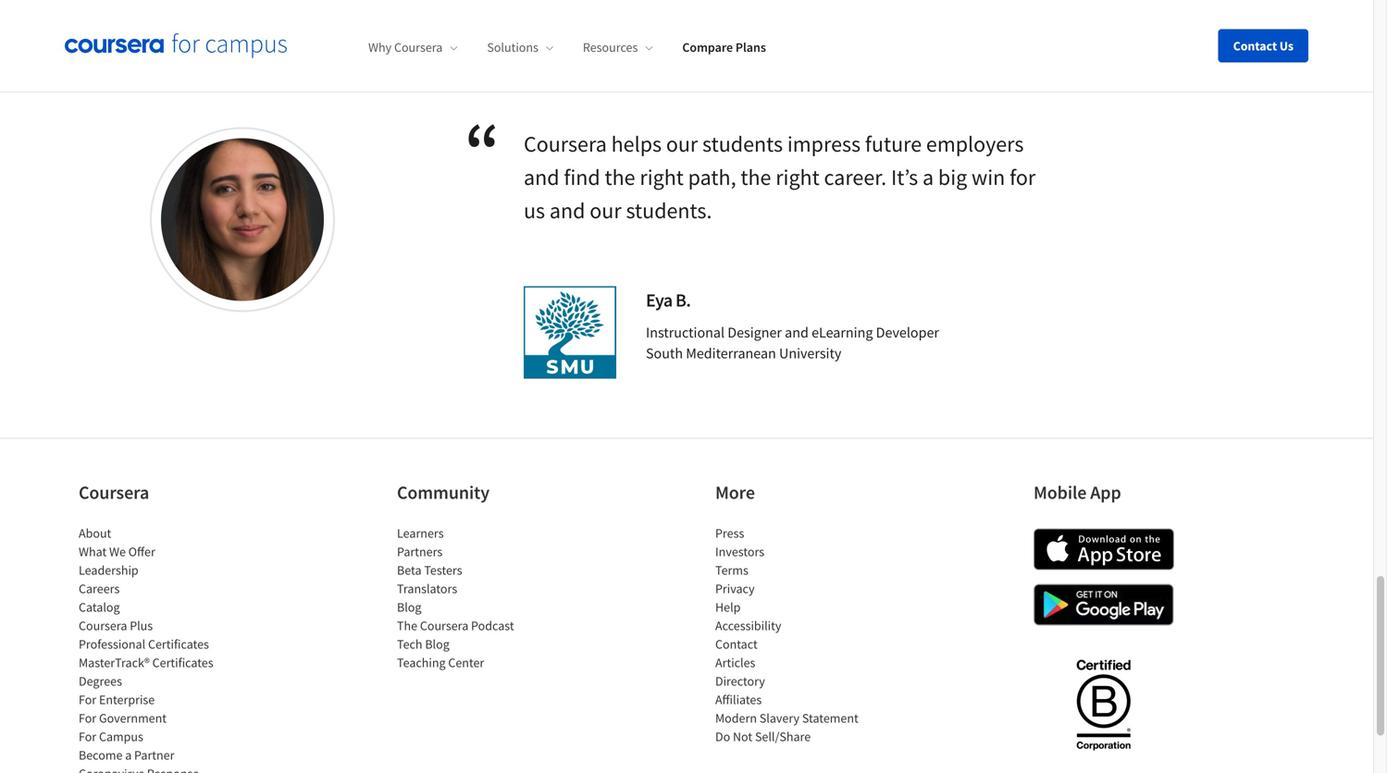 Task type: locate. For each thing, give the bounding box(es) containing it.
why
[[368, 39, 392, 56]]

tech blog link
[[397, 636, 450, 653]]

campus
[[99, 729, 143, 746]]

coursera up find
[[524, 130, 607, 158]]

contact inside button
[[1234, 37, 1278, 54]]

what
[[79, 544, 107, 560]]

our down find
[[590, 197, 622, 224]]

and inside instructional designer and elearning developer south mediterranean university
[[785, 324, 809, 342]]

1 for from the top
[[79, 692, 96, 709]]

1 horizontal spatial our
[[666, 130, 698, 158]]

do
[[716, 729, 731, 746]]

coursera inside about what we offer leadership careers catalog coursera plus professional certificates mastertrack® certificates degrees for enterprise for government for campus become a partner
[[79, 618, 127, 635]]

list item
[[79, 765, 236, 774]]

2 horizontal spatial list
[[716, 524, 873, 747]]

privacy
[[716, 581, 755, 598]]

1 horizontal spatial blog
[[425, 636, 450, 653]]

3 for from the top
[[79, 729, 96, 746]]

coursera up tech blog link at the left
[[420, 618, 469, 635]]

contact
[[1234, 37, 1278, 54], [716, 636, 758, 653]]

investors link
[[716, 544, 765, 560]]

get it on google play image
[[1034, 585, 1175, 626]]

partner
[[134, 747, 174, 764]]

what we offer link
[[79, 544, 155, 560]]

careers
[[79, 581, 120, 598]]

the down students
[[741, 163, 771, 191]]

our
[[666, 130, 698, 158], [590, 197, 622, 224]]

privacy link
[[716, 581, 755, 598]]

list containing learners
[[397, 524, 554, 672]]

eya b.
[[646, 289, 691, 312]]

2 vertical spatial for
[[79, 729, 96, 746]]

2 vertical spatial and
[[785, 324, 809, 342]]

catalog
[[79, 599, 120, 616]]

learners partners beta testers translators blog the coursera podcast tech blog teaching center
[[397, 525, 514, 672]]

3 list from the left
[[716, 524, 873, 747]]

0 horizontal spatial contact
[[716, 636, 758, 653]]

we
[[109, 544, 126, 560]]

contact up articles link
[[716, 636, 758, 653]]

modern
[[716, 710, 757, 727]]

1 right from the left
[[640, 163, 684, 191]]

certificates down the professional certificates link
[[152, 655, 213, 672]]

do not sell/share link
[[716, 729, 811, 746]]

a
[[923, 163, 934, 191], [125, 747, 132, 764]]

and up "us"
[[524, 163, 560, 191]]

translators link
[[397, 581, 457, 598]]

0 horizontal spatial blog
[[397, 599, 422, 616]]

2 the from the left
[[741, 163, 771, 191]]

center
[[448, 655, 484, 672]]

blog up teaching center link
[[425, 636, 450, 653]]

for
[[1010, 163, 1036, 191]]

translators
[[397, 581, 457, 598]]

right up "students."
[[640, 163, 684, 191]]

for campus link
[[79, 729, 143, 746]]

for down degrees link
[[79, 692, 96, 709]]

1 list from the left
[[79, 524, 236, 774]]

instructional
[[646, 324, 725, 342]]

it's
[[891, 163, 918, 191]]

coursera up about
[[79, 481, 149, 504]]

2 list from the left
[[397, 524, 554, 672]]

south
[[646, 344, 683, 363]]

0 horizontal spatial list
[[79, 524, 236, 774]]

articles
[[716, 655, 756, 672]]

coursera plus link
[[79, 618, 153, 635]]

directory
[[716, 673, 765, 690]]

a down campus in the bottom of the page
[[125, 747, 132, 764]]

beta
[[397, 562, 422, 579]]

right down impress on the top right
[[776, 163, 820, 191]]

elearning
[[812, 324, 873, 342]]

designer
[[728, 324, 782, 342]]

right
[[640, 163, 684, 191], [776, 163, 820, 191]]

1 vertical spatial a
[[125, 747, 132, 764]]

and right "us"
[[550, 197, 585, 224]]

beta testers link
[[397, 562, 462, 579]]

about
[[79, 525, 111, 542]]

the down the helps
[[605, 163, 636, 191]]

path,
[[688, 163, 736, 191]]

0 horizontal spatial the
[[605, 163, 636, 191]]

students.
[[626, 197, 712, 224]]

learners
[[397, 525, 444, 542]]

certificates
[[148, 636, 209, 653], [152, 655, 213, 672]]

for
[[79, 692, 96, 709], [79, 710, 96, 727], [79, 729, 96, 746]]

blog up the
[[397, 599, 422, 616]]

coursera right why
[[394, 39, 443, 56]]

0 vertical spatial a
[[923, 163, 934, 191]]

contact left us
[[1234, 37, 1278, 54]]

list containing press
[[716, 524, 873, 747]]

list for more
[[716, 524, 873, 747]]

0 horizontal spatial a
[[125, 747, 132, 764]]

plans
[[736, 39, 766, 56]]

statement
[[802, 710, 859, 727]]

coursera inside coursera helps our students impress future employers and find the right path, the right career. it's a big win for us and our students.
[[524, 130, 607, 158]]

1 vertical spatial certificates
[[152, 655, 213, 672]]

blog
[[397, 599, 422, 616], [425, 636, 450, 653]]

a inside about what we offer leadership careers catalog coursera plus professional certificates mastertrack® certificates degrees for enterprise for government for campus become a partner
[[125, 747, 132, 764]]

list containing about
[[79, 524, 236, 774]]

1 horizontal spatial the
[[741, 163, 771, 191]]

help link
[[716, 599, 741, 616]]

1 vertical spatial for
[[79, 710, 96, 727]]

and up university at the top of page
[[785, 324, 809, 342]]

logo of certified b corporation image
[[1066, 649, 1142, 760]]

1 vertical spatial contact
[[716, 636, 758, 653]]

terms
[[716, 562, 749, 579]]

professional
[[79, 636, 145, 653]]

our up the path,
[[666, 130, 698, 158]]

coursera down catalog 'link'
[[79, 618, 127, 635]]

1 vertical spatial our
[[590, 197, 622, 224]]

1 horizontal spatial right
[[776, 163, 820, 191]]

for up 'for campus' link
[[79, 710, 96, 727]]

learners link
[[397, 525, 444, 542]]

b.
[[676, 289, 691, 312]]

1 horizontal spatial contact
[[1234, 37, 1278, 54]]

the
[[605, 163, 636, 191], [741, 163, 771, 191]]

1 the from the left
[[605, 163, 636, 191]]

press investors terms privacy help accessibility contact articles directory affiliates modern slavery statement do not sell/share
[[716, 525, 859, 746]]

2 right from the left
[[776, 163, 820, 191]]

1 horizontal spatial a
[[923, 163, 934, 191]]

list
[[79, 524, 236, 774], [397, 524, 554, 672], [716, 524, 873, 747]]

and
[[524, 163, 560, 191], [550, 197, 585, 224], [785, 324, 809, 342]]

a right it's
[[923, 163, 934, 191]]

certificates up mastertrack® certificates link
[[148, 636, 209, 653]]

sell/share
[[755, 729, 811, 746]]

teaching
[[397, 655, 446, 672]]

0 vertical spatial contact
[[1234, 37, 1278, 54]]

0 vertical spatial for
[[79, 692, 96, 709]]

0 vertical spatial and
[[524, 163, 560, 191]]

for up 'become'
[[79, 729, 96, 746]]

become a partner link
[[79, 747, 174, 764]]

1 vertical spatial blog
[[425, 636, 450, 653]]

1 vertical spatial and
[[550, 197, 585, 224]]

0 horizontal spatial right
[[640, 163, 684, 191]]

mastertrack® certificates link
[[79, 655, 213, 672]]

1 horizontal spatial list
[[397, 524, 554, 672]]



Task type: describe. For each thing, give the bounding box(es) containing it.
resources
[[583, 39, 638, 56]]

eya
[[646, 289, 673, 312]]

slavery
[[760, 710, 800, 727]]

mobile app
[[1034, 481, 1122, 504]]

contact us button
[[1219, 29, 1309, 62]]

resources link
[[583, 39, 653, 56]]

helps
[[611, 130, 662, 158]]

mobile
[[1034, 481, 1087, 504]]

for government link
[[79, 710, 167, 727]]

university
[[779, 344, 842, 363]]

list for community
[[397, 524, 554, 672]]

for enterprise link
[[79, 692, 155, 709]]

contact link
[[716, 636, 758, 653]]

find
[[564, 163, 600, 191]]

win
[[972, 163, 1006, 191]]

press
[[716, 525, 745, 542]]

download on the app store image
[[1034, 529, 1175, 571]]

not
[[733, 729, 753, 746]]

us
[[1280, 37, 1294, 54]]

leadership link
[[79, 562, 139, 579]]

big
[[939, 163, 968, 191]]

terms link
[[716, 562, 749, 579]]

the coursera podcast link
[[397, 618, 514, 635]]

students
[[703, 130, 783, 158]]

impress
[[788, 130, 861, 158]]

career.
[[824, 163, 887, 191]]

press link
[[716, 525, 745, 542]]

about link
[[79, 525, 111, 542]]

instructional designer and elearning developer south mediterranean university
[[646, 324, 939, 363]]

us
[[524, 197, 545, 224]]

solutions link
[[487, 39, 553, 56]]

more
[[716, 481, 755, 504]]

why coursera
[[368, 39, 443, 56]]

plus
[[130, 618, 153, 635]]

employers
[[927, 130, 1024, 158]]

solutions
[[487, 39, 539, 56]]

0 horizontal spatial our
[[590, 197, 622, 224]]

0 vertical spatial our
[[666, 130, 698, 158]]

coursera helps our students impress future employers and find the right path, the right career. it's a big win for us and our students.
[[524, 130, 1036, 224]]

developer
[[876, 324, 939, 342]]

testers
[[424, 562, 462, 579]]

offer
[[128, 544, 155, 560]]

list for coursera
[[79, 524, 236, 774]]

compare plans link
[[683, 39, 766, 56]]

why coursera link
[[368, 39, 458, 56]]

south mediterranean university image
[[524, 286, 616, 379]]

mastertrack®
[[79, 655, 150, 672]]

podcast
[[471, 618, 514, 635]]

enterprise
[[99, 692, 155, 709]]

teaching center link
[[397, 655, 484, 672]]

blog link
[[397, 599, 422, 616]]

accessibility
[[716, 618, 782, 635]]

about what we offer leadership careers catalog coursera plus professional certificates mastertrack® certificates degrees for enterprise for government for campus become a partner
[[79, 525, 213, 764]]

compare plans
[[683, 39, 766, 56]]

degrees link
[[79, 673, 122, 690]]

coursera for campus image
[[65, 33, 287, 59]]

contact us
[[1234, 37, 1294, 54]]

coursera inside learners partners beta testers translators blog the coursera podcast tech blog teaching center
[[420, 618, 469, 635]]

compare
[[683, 39, 733, 56]]

2 for from the top
[[79, 710, 96, 727]]

partners link
[[397, 544, 443, 560]]

modern slavery statement link
[[716, 710, 859, 727]]

future
[[865, 130, 922, 158]]

investors
[[716, 544, 765, 560]]

degrees
[[79, 673, 122, 690]]

accessibility link
[[716, 618, 782, 635]]

government
[[99, 710, 167, 727]]

articles link
[[716, 655, 756, 672]]

contact inside press investors terms privacy help accessibility contact articles directory affiliates modern slavery statement do not sell/share
[[716, 636, 758, 653]]

0 vertical spatial certificates
[[148, 636, 209, 653]]

app
[[1091, 481, 1122, 504]]

eya b. image
[[161, 138, 324, 301]]

careers link
[[79, 581, 120, 598]]

partners
[[397, 544, 443, 560]]

catalog link
[[79, 599, 120, 616]]

mediterranean
[[686, 344, 776, 363]]

directory link
[[716, 673, 765, 690]]

help
[[716, 599, 741, 616]]

tech
[[397, 636, 423, 653]]

affiliates
[[716, 692, 762, 709]]

a inside coursera helps our students impress future employers and find the right path, the right career. it's a big win for us and our students.
[[923, 163, 934, 191]]

0 vertical spatial blog
[[397, 599, 422, 616]]

affiliates link
[[716, 692, 762, 709]]



Task type: vqa. For each thing, say whether or not it's contained in the screenshot.
the bottom the For
yes



